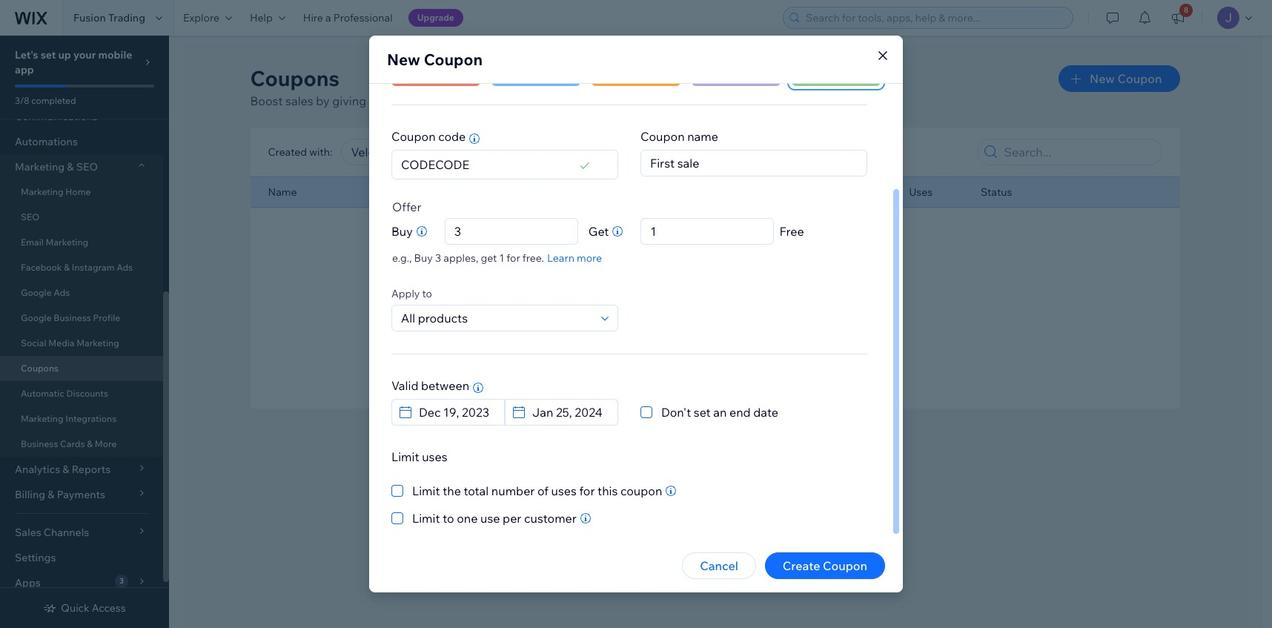 Task type: describe. For each thing, give the bounding box(es) containing it.
created with:
[[268, 145, 333, 159]]

google business profile
[[21, 312, 120, 323]]

quick access button
[[43, 602, 126, 615]]

a
[[326, 11, 331, 24]]

your
[[73, 48, 96, 62]]

limit the total number of uses for this coupon
[[412, 484, 663, 498]]

this
[[598, 484, 618, 498]]

create coupon button
[[765, 553, 886, 579]]

learn more link
[[547, 251, 602, 265]]

create coupon
[[783, 559, 868, 573]]

valid
[[392, 378, 419, 393]]

apples,
[[444, 251, 479, 265]]

for for this
[[580, 484, 595, 498]]

get
[[589, 224, 609, 239]]

coupons boost sales by giving customers special offers and discounts. learn more about coupons
[[250, 65, 738, 108]]

discounts.
[[530, 93, 587, 108]]

number
[[492, 484, 535, 498]]

facebook & instagram ads
[[21, 262, 133, 273]]

& for facebook
[[64, 262, 70, 273]]

access
[[92, 602, 126, 615]]

coupons for coupons
[[21, 363, 59, 374]]

seo inside seo link
[[21, 211, 39, 223]]

instagram
[[72, 262, 115, 273]]

quick access
[[61, 602, 126, 615]]

marketing for &
[[15, 160, 65, 174]]

coupon down learn more about coupons link
[[641, 129, 685, 144]]

google for google business profile
[[21, 312, 52, 323]]

coupons for coupons boost sales by giving customers special offers and discounts. learn more about coupons
[[250, 65, 340, 91]]

coupon code
[[392, 129, 466, 144]]

e.g., SUMMERSALE20 field
[[397, 151, 576, 179]]

home
[[65, 186, 91, 197]]

quick
[[61, 602, 90, 615]]

cancel
[[700, 559, 739, 573]]

uses inside option
[[551, 484, 577, 498]]

marketing for integrations
[[21, 413, 63, 424]]

marketing & seo button
[[0, 154, 163, 179]]

Choose one field
[[397, 306, 597, 331]]

business inside google business profile link
[[54, 312, 91, 323]]

end
[[730, 405, 751, 420]]

about
[[655, 93, 688, 108]]

status
[[981, 185, 1013, 199]]

code
[[438, 129, 466, 144]]

set for let's
[[41, 48, 56, 62]]

Search... field
[[1000, 139, 1157, 165]]

facebook
[[21, 262, 62, 273]]

seo inside 'marketing & seo' popup button
[[76, 160, 98, 174]]

offer
[[392, 200, 422, 214]]

1 horizontal spatial ads
[[117, 262, 133, 273]]

business cards & more link
[[0, 432, 163, 457]]

Don't set an end date checkbox
[[641, 403, 779, 421]]

automatic
[[21, 388, 64, 399]]

more inside coupons boost sales by giving customers special offers and discounts. learn more about coupons
[[624, 93, 652, 108]]

per
[[503, 511, 522, 526]]

free.
[[523, 251, 544, 265]]

marketing down profile
[[77, 337, 119, 349]]

completed
[[31, 95, 76, 106]]

marketing home
[[21, 186, 91, 197]]

coupons
[[690, 93, 738, 108]]

discount
[[460, 185, 503, 199]]

automations link
[[0, 129, 163, 154]]

coupon down '8' button on the right top
[[1118, 71, 1163, 86]]

up
[[58, 48, 71, 62]]

with:
[[309, 145, 333, 159]]

0 horizontal spatial new
[[387, 50, 421, 69]]

hire a professional
[[303, 11, 393, 24]]

by
[[316, 93, 330, 108]]

email
[[21, 237, 44, 248]]

professional
[[334, 11, 393, 24]]

settings
[[15, 551, 56, 564]]

learn inside coupons boost sales by giving customers special offers and discounts. learn more about coupons
[[590, 93, 621, 108]]

2 vertical spatial &
[[87, 438, 93, 449]]

social
[[21, 337, 46, 349]]

3/8
[[15, 95, 29, 106]]

get
[[481, 251, 497, 265]]

3/8 completed
[[15, 95, 76, 106]]

fusion trading
[[73, 11, 145, 24]]

limit uses
[[392, 449, 448, 464]]

automatic discounts link
[[0, 381, 163, 406]]

app
[[15, 63, 34, 76]]

google business profile link
[[0, 306, 163, 331]]

hire
[[303, 11, 323, 24]]

free
[[780, 224, 805, 239]]

e.g.,
[[392, 251, 412, 265]]



Task type: locate. For each thing, give the bounding box(es) containing it.
google inside google business profile link
[[21, 312, 52, 323]]

1 vertical spatial for
[[580, 484, 595, 498]]

1 horizontal spatial to
[[443, 511, 454, 526]]

uses
[[422, 449, 448, 464], [551, 484, 577, 498]]

coupons inside coupons boost sales by giving customers special offers and discounts. learn more about coupons
[[250, 65, 340, 91]]

limit left the
[[412, 484, 440, 498]]

0 vertical spatial business
[[54, 312, 91, 323]]

0 horizontal spatial uses
[[422, 449, 448, 464]]

1 vertical spatial limit
[[412, 484, 440, 498]]

name
[[268, 185, 297, 199]]

let's
[[15, 48, 38, 62]]

0 horizontal spatial ads
[[54, 287, 70, 298]]

learn right the 'free.'
[[547, 251, 575, 265]]

1 horizontal spatial set
[[694, 405, 711, 420]]

1 vertical spatial to
[[443, 511, 454, 526]]

coupon
[[424, 50, 483, 69], [1118, 71, 1163, 86], [392, 129, 436, 144], [641, 129, 685, 144], [823, 559, 868, 573]]

new coupon
[[387, 50, 483, 69], [1090, 71, 1163, 86]]

1 horizontal spatial for
[[580, 484, 595, 498]]

for right 1
[[507, 251, 520, 265]]

1 horizontal spatial coupons
[[250, 65, 340, 91]]

learn more about coupons link
[[590, 93, 738, 108]]

for for free.
[[507, 251, 520, 265]]

buy left 3 at top left
[[414, 251, 433, 265]]

apply
[[392, 287, 420, 300]]

more
[[95, 438, 117, 449]]

integrations
[[65, 413, 117, 424]]

cancel button
[[683, 553, 756, 579]]

0 vertical spatial to
[[422, 287, 432, 300]]

Search for tools, apps, help & more... field
[[802, 7, 1069, 28]]

set for don't
[[694, 405, 711, 420]]

0 horizontal spatial seo
[[21, 211, 39, 223]]

& inside popup button
[[67, 160, 74, 174]]

fusion
[[73, 11, 106, 24]]

settings link
[[0, 545, 163, 570]]

ads right instagram
[[117, 262, 133, 273]]

1 horizontal spatial uses
[[551, 484, 577, 498]]

google inside google ads link
[[21, 287, 52, 298]]

and
[[507, 93, 528, 108]]

between
[[421, 378, 470, 393]]

0 vertical spatial uses
[[422, 449, 448, 464]]

0 vertical spatial &
[[67, 160, 74, 174]]

limit for limit to one use per customer
[[412, 511, 440, 526]]

Limit the total number of uses for this coupon checkbox
[[392, 482, 663, 500]]

business
[[54, 312, 91, 323], [21, 438, 58, 449]]

3
[[435, 251, 441, 265]]

0 horizontal spatial to
[[422, 287, 432, 300]]

e.g., Summer sale field
[[646, 151, 863, 176]]

name
[[688, 129, 719, 144]]

business inside business cards & more link
[[21, 438, 58, 449]]

created
[[268, 145, 307, 159]]

customer
[[524, 511, 577, 526]]

limit to one use per customer
[[412, 511, 577, 526]]

coupon left 'code'
[[392, 129, 436, 144]]

for inside option
[[580, 484, 595, 498]]

Buy field
[[450, 219, 573, 244]]

new
[[387, 50, 421, 69], [1090, 71, 1115, 86]]

set left up
[[41, 48, 56, 62]]

limit
[[392, 449, 420, 464], [412, 484, 440, 498], [412, 511, 440, 526]]

limit down valid
[[392, 449, 420, 464]]

0 horizontal spatial learn
[[547, 251, 575, 265]]

0 vertical spatial set
[[41, 48, 56, 62]]

google up social
[[21, 312, 52, 323]]

0 horizontal spatial set
[[41, 48, 56, 62]]

1 horizontal spatial new
[[1090, 71, 1115, 86]]

seo down automations link
[[76, 160, 98, 174]]

to for apply
[[422, 287, 432, 300]]

1 vertical spatial coupons
[[21, 363, 59, 374]]

0 vertical spatial more
[[624, 93, 652, 108]]

marketing for home
[[21, 186, 63, 197]]

uses right of on the bottom
[[551, 484, 577, 498]]

don't
[[662, 405, 691, 420]]

limit for limit the total number of uses for this coupon
[[412, 484, 440, 498]]

google ads link
[[0, 280, 163, 306]]

help button
[[241, 0, 294, 36]]

0 horizontal spatial more
[[577, 251, 602, 265]]

limit inside option
[[412, 484, 440, 498]]

one
[[457, 511, 478, 526]]

None field
[[347, 139, 525, 165], [606, 139, 707, 165], [646, 219, 769, 244], [415, 400, 500, 425], [528, 400, 613, 425], [347, 139, 525, 165], [606, 139, 707, 165], [646, 219, 769, 244], [415, 400, 500, 425], [528, 400, 613, 425]]

create
[[783, 559, 821, 573]]

1 vertical spatial google
[[21, 312, 52, 323]]

1 horizontal spatial seo
[[76, 160, 98, 174]]

0 vertical spatial seo
[[76, 160, 98, 174]]

1 vertical spatial buy
[[414, 251, 433, 265]]

uses up the
[[422, 449, 448, 464]]

use
[[481, 511, 500, 526]]

limit for limit uses
[[392, 449, 420, 464]]

boost
[[250, 93, 283, 108]]

8 button
[[1162, 0, 1195, 36]]

set inside checkbox
[[694, 405, 711, 420]]

0 vertical spatial for
[[507, 251, 520, 265]]

1
[[500, 251, 504, 265]]

1 google from the top
[[21, 287, 52, 298]]

coupon up special
[[424, 50, 483, 69]]

social media marketing
[[21, 337, 119, 349]]

1 vertical spatial new coupon
[[1090, 71, 1163, 86]]

upgrade
[[417, 12, 455, 23]]

learn right discounts.
[[590, 93, 621, 108]]

for left this
[[580, 484, 595, 498]]

business left cards
[[21, 438, 58, 449]]

automations
[[15, 135, 78, 148]]

&
[[67, 160, 74, 174], [64, 262, 70, 273], [87, 438, 93, 449]]

new coupon button
[[1059, 65, 1180, 92]]

an
[[714, 405, 727, 420]]

1 vertical spatial more
[[577, 251, 602, 265]]

0 vertical spatial google
[[21, 287, 52, 298]]

seo up email
[[21, 211, 39, 223]]

0 horizontal spatial for
[[507, 251, 520, 265]]

coupon name
[[641, 129, 719, 144]]

apply to
[[392, 287, 432, 300]]

coupons up 'sales'
[[250, 65, 340, 91]]

status:
[[558, 145, 592, 159]]

google ads
[[21, 287, 70, 298]]

seo
[[76, 160, 98, 174], [21, 211, 39, 223]]

& right facebook
[[64, 262, 70, 273]]

set
[[41, 48, 56, 62], [694, 405, 711, 420]]

1 vertical spatial ads
[[54, 287, 70, 298]]

0 horizontal spatial coupons
[[21, 363, 59, 374]]

limit left one
[[412, 511, 440, 526]]

8
[[1185, 5, 1189, 15]]

more down get
[[577, 251, 602, 265]]

marketing down automatic
[[21, 413, 63, 424]]

to for limit
[[443, 511, 454, 526]]

profile
[[93, 312, 120, 323]]

to inside checkbox
[[443, 511, 454, 526]]

0 horizontal spatial new coupon
[[387, 50, 483, 69]]

0 vertical spatial learn
[[590, 93, 621, 108]]

marketing down marketing & seo
[[21, 186, 63, 197]]

email marketing link
[[0, 230, 163, 255]]

set inside let's set up your mobile app
[[41, 48, 56, 62]]

facebook & instagram ads link
[[0, 255, 163, 280]]

limit inside checkbox
[[412, 511, 440, 526]]

0 vertical spatial coupons
[[250, 65, 340, 91]]

upgrade button
[[408, 9, 463, 27]]

giving
[[332, 93, 367, 108]]

marketing inside popup button
[[15, 160, 65, 174]]

hire a professional link
[[294, 0, 402, 36]]

& left more
[[87, 438, 93, 449]]

0 vertical spatial new
[[387, 50, 421, 69]]

1 vertical spatial business
[[21, 438, 58, 449]]

buy down offer
[[392, 224, 413, 239]]

let's set up your mobile app
[[15, 48, 132, 76]]

marketing integrations link
[[0, 406, 163, 432]]

coupon
[[621, 484, 663, 498]]

coupons up automatic
[[21, 363, 59, 374]]

discounts
[[66, 388, 108, 399]]

& up home
[[67, 160, 74, 174]]

automatic discounts
[[21, 388, 108, 399]]

0 vertical spatial limit
[[392, 449, 420, 464]]

1 vertical spatial new
[[1090, 71, 1115, 86]]

don't set an end date
[[662, 405, 779, 420]]

coupons
[[250, 65, 340, 91], [21, 363, 59, 374]]

1 vertical spatial set
[[694, 405, 711, 420]]

marketing
[[15, 160, 65, 174], [21, 186, 63, 197], [46, 237, 88, 248], [77, 337, 119, 349], [21, 413, 63, 424]]

0 vertical spatial ads
[[117, 262, 133, 273]]

new coupon inside button
[[1090, 71, 1163, 86]]

1 horizontal spatial new coupon
[[1090, 71, 1163, 86]]

to right apply
[[422, 287, 432, 300]]

marketing up the facebook & instagram ads
[[46, 237, 88, 248]]

ads
[[117, 262, 133, 273], [54, 287, 70, 298]]

coupons inside 'link'
[[21, 363, 59, 374]]

marketing inside 'link'
[[46, 237, 88, 248]]

customers
[[369, 93, 428, 108]]

1 vertical spatial &
[[64, 262, 70, 273]]

marketing home link
[[0, 179, 163, 205]]

coupon right the create
[[823, 559, 868, 573]]

1 vertical spatial learn
[[547, 251, 575, 265]]

google for google ads
[[21, 287, 52, 298]]

mobile
[[98, 48, 132, 62]]

media
[[48, 337, 75, 349]]

total
[[464, 484, 489, 498]]

1 horizontal spatial more
[[624, 93, 652, 108]]

sales
[[286, 93, 314, 108]]

seo link
[[0, 205, 163, 230]]

0 horizontal spatial buy
[[392, 224, 413, 239]]

1 horizontal spatial buy
[[414, 251, 433, 265]]

special
[[430, 93, 469, 108]]

explore
[[183, 11, 220, 24]]

0 vertical spatial buy
[[392, 224, 413, 239]]

cards
[[60, 438, 85, 449]]

ads up google business profile
[[54, 287, 70, 298]]

& for marketing
[[67, 160, 74, 174]]

marketing down automations
[[15, 160, 65, 174]]

to left one
[[443, 511, 454, 526]]

1 vertical spatial uses
[[551, 484, 577, 498]]

1 vertical spatial seo
[[21, 211, 39, 223]]

2 google from the top
[[21, 312, 52, 323]]

google down facebook
[[21, 287, 52, 298]]

2 vertical spatial limit
[[412, 511, 440, 526]]

learn
[[590, 93, 621, 108], [547, 251, 575, 265]]

sidebar element
[[0, 0, 169, 628]]

to
[[422, 287, 432, 300], [443, 511, 454, 526]]

business up 'social media marketing'
[[54, 312, 91, 323]]

new inside button
[[1090, 71, 1115, 86]]

Limit to one use per customer checkbox
[[392, 510, 577, 527]]

more left about
[[624, 93, 652, 108]]

0 vertical spatial new coupon
[[387, 50, 483, 69]]

set left the 'an'
[[694, 405, 711, 420]]

1 horizontal spatial learn
[[590, 93, 621, 108]]

the
[[443, 484, 461, 498]]

email marketing
[[21, 237, 88, 248]]



Task type: vqa. For each thing, say whether or not it's contained in the screenshot.
SEO
yes



